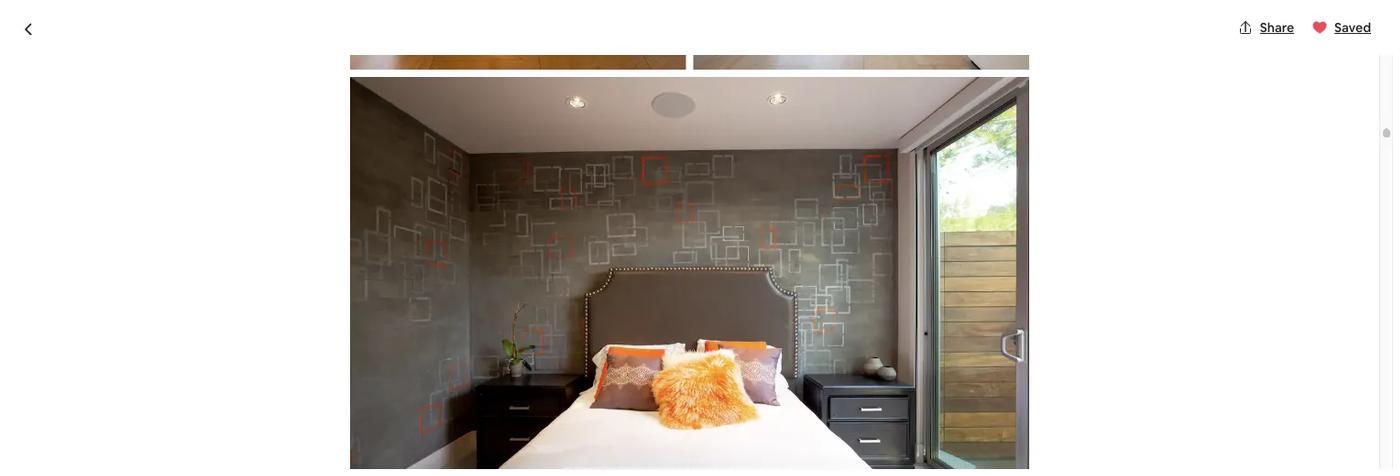 Task type: vqa. For each thing, say whether or not it's contained in the screenshot.
suited
no



Task type: describe. For each thing, give the bounding box(es) containing it.
yet
[[1087, 363, 1106, 380]]

$3,360 for $3,360 night
[[884, 140, 948, 166]]

queen inside button
[[185, 373, 222, 389]]

5
[[684, 96, 691, 113]]

$3,360 x 7 nights button
[[884, 401, 997, 420]]

hospitality fees button
[[884, 434, 988, 453]]

11/3/2023
[[895, 211, 953, 228]]

you
[[957, 363, 978, 380]]

saved
[[1335, 19, 1371, 36]]

x
[[933, 401, 941, 420]]

$3,360 night
[[884, 140, 987, 166]]

charged
[[1035, 363, 1084, 380]]

sleeping arrangements region
[[169, 90, 783, 396]]

nights
[[955, 401, 997, 420]]

bedroom 2 1 queen bed, en suite bathroom
[[483, 350, 668, 389]]

1 queen bed, en suite bathroom
[[177, 373, 362, 389]]

hospitality fees
[[884, 434, 988, 453]]

fees
[[959, 434, 988, 453]]

bed, inside bedroom 2 1 queen bed, en suite bathroom
[[532, 373, 558, 389]]

1 inside button
[[177, 373, 182, 389]]

/
[[676, 96, 681, 113]]

hospitality
[[884, 434, 956, 453]]

reserve
[[1004, 317, 1059, 336]]

1 inside bedroom 2 1 queen bed, en suite bathroom
[[483, 373, 489, 389]]

bathroom inside button
[[303, 373, 362, 389]]

queen inside bedroom 2 1 queen bed, en suite bathroom
[[491, 373, 529, 389]]

share
[[1260, 19, 1294, 36]]

dialog containing share
[[0, 0, 1393, 470]]



Task type: locate. For each thing, give the bounding box(es) containing it.
3 / 5
[[666, 96, 691, 113]]

0 horizontal spatial queen
[[185, 373, 222, 389]]

1 horizontal spatial 1
[[483, 373, 489, 389]]

2 1 from the left
[[483, 373, 489, 389]]

3
[[666, 96, 673, 113]]

listing image 17 image
[[350, 0, 686, 70], [350, 0, 686, 70]]

$3,360 left x
[[884, 401, 930, 420]]

7
[[944, 401, 952, 420]]

1 suite from the left
[[271, 373, 300, 389]]

1 horizontal spatial bed,
[[532, 373, 558, 389]]

suite inside bedroom 2 1 queen bed, en suite bathroom
[[578, 373, 607, 389]]

1 $3,360 from the top
[[884, 140, 948, 166]]

won't
[[981, 363, 1014, 380]]

bathroom
[[303, 373, 362, 389], [609, 373, 668, 389]]

1 queen from the left
[[185, 373, 222, 389]]

listing image 19 image
[[350, 77, 1030, 470], [350, 77, 1030, 470]]

share button
[[1231, 12, 1302, 43]]

$3,360 x 7 nights
[[884, 401, 997, 420]]

bedroom
[[483, 350, 547, 369]]

be
[[1017, 363, 1033, 380]]

en inside 1 queen bed, en suite bathroom button
[[254, 373, 269, 389]]

sleeping
[[176, 94, 258, 120]]

dialog
[[0, 0, 1393, 470]]

2
[[550, 350, 559, 369]]

2 queen from the left
[[491, 373, 529, 389]]

2 bathroom from the left
[[609, 373, 668, 389]]

queen
[[185, 373, 222, 389], [491, 373, 529, 389]]

0 horizontal spatial bathroom
[[303, 373, 362, 389]]

1 bed, from the left
[[225, 373, 251, 389]]

0 horizontal spatial bed,
[[225, 373, 251, 389]]

bedroom 2 image
[[483, 141, 775, 336], [483, 141, 775, 336]]

0 vertical spatial $3,360
[[884, 140, 948, 166]]

1 horizontal spatial en
[[561, 373, 575, 389]]

bed, inside button
[[225, 373, 251, 389]]

11/3/2023 button
[[884, 187, 1179, 239]]

you won't be charged yet
[[957, 363, 1106, 380]]

1 horizontal spatial bathroom
[[609, 373, 668, 389]]

sleeping arrangements
[[176, 94, 396, 120]]

saved button
[[1305, 12, 1379, 43]]

0 horizontal spatial en
[[254, 373, 269, 389]]

1 horizontal spatial suite
[[578, 373, 607, 389]]

$3,360 for $3,360 x 7 nights
[[884, 401, 930, 420]]

1 queen bed, en suite bathroom button
[[177, 141, 469, 389]]

arrangements
[[263, 94, 396, 120]]

en inside bedroom 2 1 queen bed, en suite bathroom
[[561, 373, 575, 389]]

2 en from the left
[[561, 373, 575, 389]]

0 horizontal spatial 1
[[177, 373, 182, 389]]

bathroom inside bedroom 2 1 queen bed, en suite bathroom
[[609, 373, 668, 389]]

$3,360 left night
[[884, 140, 948, 166]]

en
[[254, 373, 269, 389], [561, 373, 575, 389]]

night
[[952, 146, 987, 165]]

1 vertical spatial $3,360
[[884, 401, 930, 420]]

2 $3,360 from the top
[[884, 401, 930, 420]]

1
[[177, 373, 182, 389], [483, 373, 489, 389]]

1 1 from the left
[[177, 373, 182, 389]]

$3,360
[[884, 140, 948, 166], [884, 401, 930, 420]]

suite
[[271, 373, 300, 389], [578, 373, 607, 389]]

reserve button
[[884, 305, 1179, 349]]

2 bed, from the left
[[532, 373, 558, 389]]

bed,
[[225, 373, 251, 389], [532, 373, 558, 389]]

0 horizontal spatial suite
[[271, 373, 300, 389]]

1 horizontal spatial queen
[[491, 373, 529, 389]]

1 en from the left
[[254, 373, 269, 389]]

suite inside button
[[271, 373, 300, 389]]

2 suite from the left
[[578, 373, 607, 389]]

bedroom 1 image
[[177, 141, 469, 336], [177, 141, 469, 336]]

listing image 18 image
[[693, 0, 1030, 70], [693, 0, 1030, 70]]

1 bathroom from the left
[[303, 373, 362, 389]]



